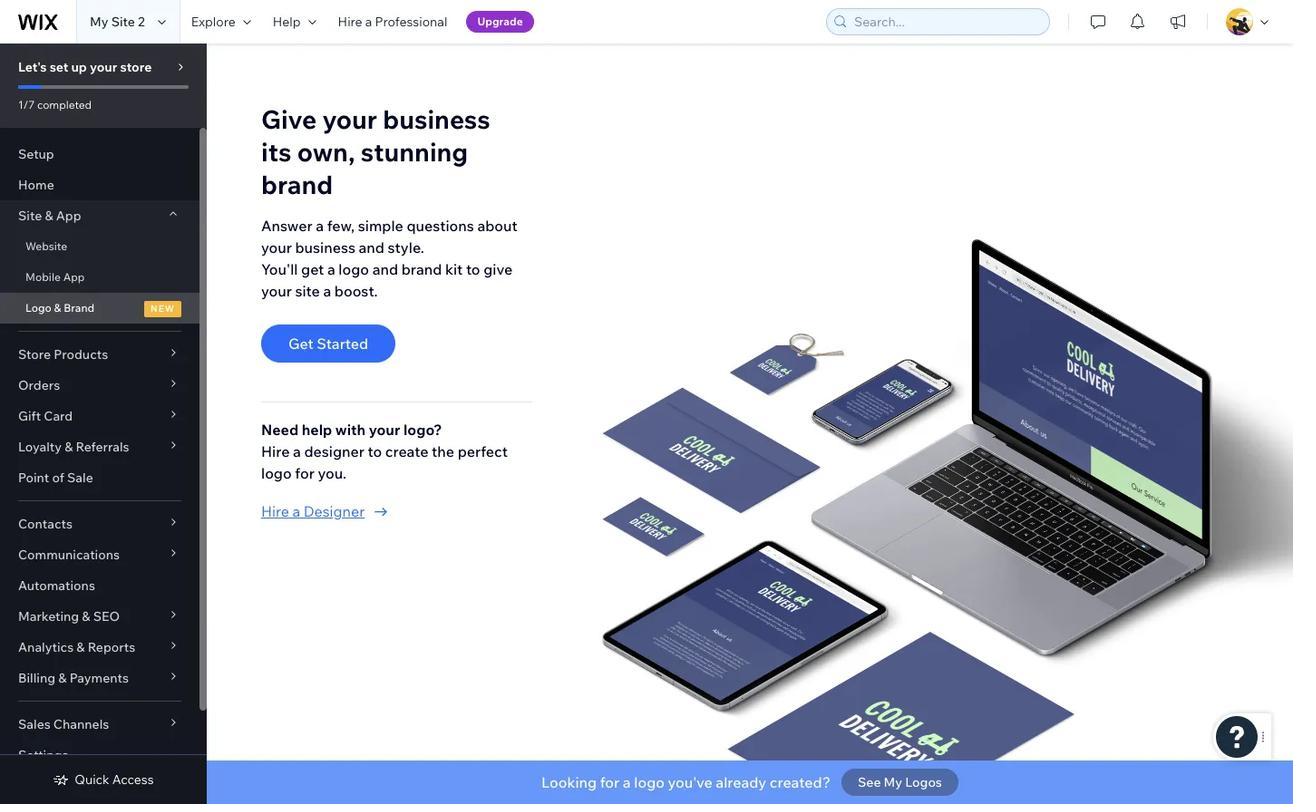 Task type: vqa. For each thing, say whether or not it's contained in the screenshot.
the Calculators
no



Task type: locate. For each thing, give the bounding box(es) containing it.
get started button
[[261, 325, 396, 363]]

answer a few, simple questions about your business and style. you'll get a logo and brand kit to give your site a boost.
[[261, 217, 518, 300]]

answer
[[261, 217, 313, 235]]

to right the kit
[[466, 260, 480, 278]]

2 vertical spatial logo
[[634, 774, 665, 792]]

reports
[[88, 640, 135, 656]]

home
[[18, 177, 54, 193]]

and down style.
[[373, 260, 398, 278]]

mobile
[[25, 270, 61, 284]]

& inside billing & payments dropdown button
[[58, 670, 67, 687]]

your inside 'give your business its own, stunning brand'
[[322, 103, 377, 135]]

2 vertical spatial hire
[[261, 502, 289, 521]]

quick access
[[75, 772, 154, 788]]

hire a professional link
[[327, 0, 458, 44]]

your inside sidebar 'element'
[[90, 59, 117, 75]]

about
[[478, 217, 518, 235]]

loyalty
[[18, 439, 62, 455]]

to left the create
[[368, 443, 382, 461]]

0 vertical spatial business
[[383, 103, 491, 135]]

0 horizontal spatial to
[[368, 443, 382, 461]]

1 vertical spatial brand
[[402, 260, 442, 278]]

0 horizontal spatial logo
[[261, 464, 292, 482]]

your up the create
[[369, 421, 400, 439]]

0 horizontal spatial site
[[18, 208, 42, 224]]

hire inside 'button'
[[261, 502, 289, 521]]

contacts button
[[0, 509, 200, 540]]

my site 2
[[90, 14, 145, 30]]

referrals
[[76, 439, 129, 455]]

designer
[[304, 502, 365, 521]]

billing & payments
[[18, 670, 129, 687]]

a
[[365, 14, 372, 30], [316, 217, 324, 235], [327, 260, 335, 278], [323, 282, 331, 300], [293, 443, 301, 461], [293, 502, 300, 521], [623, 774, 631, 792]]

site down home
[[18, 208, 42, 224]]

& for loyalty
[[65, 439, 73, 455]]

marketing & seo
[[18, 609, 120, 625]]

site left 2
[[111, 14, 135, 30]]

my left 2
[[90, 14, 108, 30]]

0 vertical spatial site
[[111, 14, 135, 30]]

logo down need
[[261, 464, 292, 482]]

for left you.
[[295, 464, 315, 482]]

a left professional
[[365, 14, 372, 30]]

logo left you've
[[634, 774, 665, 792]]

1/7 completed
[[18, 98, 92, 112]]

hire left 'designer'
[[261, 502, 289, 521]]

0 vertical spatial my
[[90, 14, 108, 30]]

its
[[261, 136, 292, 168]]

0 vertical spatial hire
[[338, 14, 363, 30]]

business inside answer a few, simple questions about your business and style. you'll get a logo and brand kit to give your site a boost.
[[295, 238, 356, 257]]

let's
[[18, 59, 47, 75]]

home link
[[0, 170, 200, 200]]

billing
[[18, 670, 55, 687]]

see
[[858, 775, 881, 791]]

business up stunning
[[383, 103, 491, 135]]

style.
[[388, 238, 424, 257]]

1 horizontal spatial business
[[383, 103, 491, 135]]

a right get
[[327, 260, 335, 278]]

0 vertical spatial for
[[295, 464, 315, 482]]

marketing
[[18, 609, 79, 625]]

hire a designer
[[261, 502, 365, 521]]

site
[[111, 14, 135, 30], [18, 208, 42, 224]]

logo inside answer a few, simple questions about your business and style. you'll get a logo and brand kit to give your site a boost.
[[339, 260, 369, 278]]

your
[[90, 59, 117, 75], [322, 103, 377, 135], [261, 238, 292, 257], [261, 282, 292, 300], [369, 421, 400, 439]]

hire for hire a designer
[[261, 502, 289, 521]]

created?
[[770, 774, 831, 792]]

up
[[71, 59, 87, 75]]

settings
[[18, 747, 68, 764]]

sales channels button
[[0, 709, 200, 740]]

0 vertical spatial to
[[466, 260, 480, 278]]

upgrade
[[478, 15, 523, 28]]

analytics & reports button
[[0, 632, 200, 663]]

sales
[[18, 717, 51, 733]]

quick access button
[[53, 772, 154, 788]]

1 vertical spatial business
[[295, 238, 356, 257]]

hire down need
[[261, 443, 290, 461]]

& right logo
[[54, 301, 61, 315]]

a left 'designer'
[[293, 502, 300, 521]]

brand down style.
[[402, 260, 442, 278]]

and down simple
[[359, 238, 385, 257]]

& left reports
[[76, 640, 85, 656]]

brand
[[261, 169, 333, 200], [402, 260, 442, 278]]

& for analytics
[[76, 640, 85, 656]]

professional
[[375, 14, 448, 30]]

app
[[56, 208, 81, 224], [63, 270, 85, 284]]

with
[[336, 421, 366, 439]]

1 horizontal spatial to
[[466, 260, 480, 278]]

your right up
[[90, 59, 117, 75]]

1 horizontal spatial brand
[[402, 260, 442, 278]]

and
[[359, 238, 385, 257], [373, 260, 398, 278]]

you.
[[318, 464, 347, 482]]

point of sale link
[[0, 463, 200, 493]]

1 vertical spatial my
[[884, 775, 903, 791]]

1 vertical spatial for
[[600, 774, 620, 792]]

to
[[466, 260, 480, 278], [368, 443, 382, 461]]

& up website
[[45, 208, 53, 224]]

access
[[112, 772, 154, 788]]

& inside analytics & reports popup button
[[76, 640, 85, 656]]

hire right help button
[[338, 14, 363, 30]]

simple
[[358, 217, 404, 235]]

& left 'seo'
[[82, 609, 90, 625]]

& inside marketing & seo dropdown button
[[82, 609, 90, 625]]

started
[[317, 335, 368, 353]]

1 vertical spatial logo
[[261, 464, 292, 482]]

setup link
[[0, 139, 200, 170]]

help
[[302, 421, 332, 439]]

0 vertical spatial logo
[[339, 260, 369, 278]]

0 vertical spatial and
[[359, 238, 385, 257]]

& right "loyalty"
[[65, 439, 73, 455]]

business up get
[[295, 238, 356, 257]]

for
[[295, 464, 315, 482], [600, 774, 620, 792]]

loyalty & referrals button
[[0, 432, 200, 463]]

website
[[25, 239, 67, 253]]

brand down its
[[261, 169, 333, 200]]

your up own,
[[322, 103, 377, 135]]

automations
[[18, 578, 95, 594]]

need
[[261, 421, 299, 439]]

& inside "site & app" popup button
[[45, 208, 53, 224]]

my right see
[[884, 775, 903, 791]]

1 vertical spatial to
[[368, 443, 382, 461]]

hire a professional
[[338, 14, 448, 30]]

store
[[18, 347, 51, 363]]

0 horizontal spatial brand
[[261, 169, 333, 200]]

analytics & reports
[[18, 640, 135, 656]]

logo?
[[404, 421, 442, 439]]

1 horizontal spatial logo
[[339, 260, 369, 278]]

app up website
[[56, 208, 81, 224]]

mobile app link
[[0, 262, 200, 293]]

a down need
[[293, 443, 301, 461]]

for right looking
[[600, 774, 620, 792]]

mobile app
[[25, 270, 85, 284]]

set
[[50, 59, 68, 75]]

your inside need help with your logo? hire a designer to create the perfect logo for you.
[[369, 421, 400, 439]]

logo & brand
[[25, 301, 95, 315]]

& right billing
[[58, 670, 67, 687]]

automations link
[[0, 571, 200, 601]]

1 vertical spatial and
[[373, 260, 398, 278]]

1 vertical spatial site
[[18, 208, 42, 224]]

sales channels
[[18, 717, 109, 733]]

app right mobile
[[63, 270, 85, 284]]

the
[[432, 443, 455, 461]]

site inside popup button
[[18, 208, 42, 224]]

help button
[[262, 0, 327, 44]]

& inside loyalty & referrals 'popup button'
[[65, 439, 73, 455]]

0 horizontal spatial business
[[295, 238, 356, 257]]

you've
[[668, 774, 713, 792]]

0 vertical spatial brand
[[261, 169, 333, 200]]

hire
[[338, 14, 363, 30], [261, 443, 290, 461], [261, 502, 289, 521]]

contacts
[[18, 516, 73, 533]]

& for site
[[45, 208, 53, 224]]

logo
[[339, 260, 369, 278], [261, 464, 292, 482], [634, 774, 665, 792]]

sidebar element
[[0, 44, 207, 805]]

1 vertical spatial hire
[[261, 443, 290, 461]]

0 horizontal spatial for
[[295, 464, 315, 482]]

logo up boost.
[[339, 260, 369, 278]]

settings link
[[0, 740, 200, 771]]

& for billing
[[58, 670, 67, 687]]

0 vertical spatial app
[[56, 208, 81, 224]]

1 horizontal spatial my
[[884, 775, 903, 791]]

hire inside need help with your logo? hire a designer to create the perfect logo for you.
[[261, 443, 290, 461]]



Task type: describe. For each thing, give the bounding box(es) containing it.
orders
[[18, 377, 60, 394]]

point of sale
[[18, 470, 93, 486]]

hire a designer button
[[261, 501, 533, 522]]

logos
[[906, 775, 942, 791]]

site & app button
[[0, 200, 200, 231]]

1/7
[[18, 98, 35, 112]]

a inside need help with your logo? hire a designer to create the perfect logo for you.
[[293, 443, 301, 461]]

store products
[[18, 347, 108, 363]]

store
[[120, 59, 152, 75]]

brand inside answer a few, simple questions about your business and style. you'll get a logo and brand kit to give your site a boost.
[[402, 260, 442, 278]]

brand inside 'give your business its own, stunning brand'
[[261, 169, 333, 200]]

new
[[151, 303, 175, 315]]

help
[[273, 14, 301, 30]]

seo
[[93, 609, 120, 625]]

site
[[295, 282, 320, 300]]

you'll
[[261, 260, 298, 278]]

a right site
[[323, 282, 331, 300]]

let's set up your store
[[18, 59, 152, 75]]

1 vertical spatial app
[[63, 270, 85, 284]]

website link
[[0, 231, 200, 262]]

create
[[385, 443, 429, 461]]

boost.
[[335, 282, 378, 300]]

payments
[[70, 670, 129, 687]]

see my logos button
[[842, 769, 959, 796]]

perfect
[[458, 443, 508, 461]]

looking for a logo you've already created?
[[542, 774, 831, 792]]

get
[[301, 260, 324, 278]]

looking
[[542, 774, 597, 792]]

your up you'll
[[261, 238, 292, 257]]

your down you'll
[[261, 282, 292, 300]]

completed
[[37, 98, 92, 112]]

brand
[[64, 301, 95, 315]]

explore
[[191, 14, 236, 30]]

app inside popup button
[[56, 208, 81, 224]]

gift card button
[[0, 401, 200, 432]]

kit
[[445, 260, 463, 278]]

communications
[[18, 547, 120, 563]]

& for logo
[[54, 301, 61, 315]]

orders button
[[0, 370, 200, 401]]

1 horizontal spatial for
[[600, 774, 620, 792]]

of
[[52, 470, 64, 486]]

own,
[[297, 136, 355, 168]]

marketing & seo button
[[0, 601, 200, 632]]

Search... field
[[849, 9, 1044, 34]]

my inside button
[[884, 775, 903, 791]]

to inside answer a few, simple questions about your business and style. you'll get a logo and brand kit to give your site a boost.
[[466, 260, 480, 278]]

gift
[[18, 408, 41, 425]]

upgrade button
[[467, 11, 534, 33]]

store products button
[[0, 339, 200, 370]]

a left few,
[[316, 217, 324, 235]]

few,
[[327, 217, 355, 235]]

point
[[18, 470, 49, 486]]

sale
[[67, 470, 93, 486]]

give
[[261, 103, 317, 135]]

need help with your logo? hire a designer to create the perfect logo for you.
[[261, 421, 508, 482]]

business inside 'give your business its own, stunning brand'
[[383, 103, 491, 135]]

0 horizontal spatial my
[[90, 14, 108, 30]]

& for marketing
[[82, 609, 90, 625]]

channels
[[53, 717, 109, 733]]

analytics
[[18, 640, 74, 656]]

designer
[[304, 443, 365, 461]]

already
[[716, 774, 767, 792]]

give your business its own, stunning brand
[[261, 103, 491, 200]]

hire for hire a professional
[[338, 14, 363, 30]]

get
[[288, 335, 314, 353]]

site & app
[[18, 208, 81, 224]]

loyalty & referrals
[[18, 439, 129, 455]]

a right looking
[[623, 774, 631, 792]]

to inside need help with your logo? hire a designer to create the perfect logo for you.
[[368, 443, 382, 461]]

2 horizontal spatial logo
[[634, 774, 665, 792]]

card
[[44, 408, 73, 425]]

a inside 'button'
[[293, 502, 300, 521]]

quick
[[75, 772, 109, 788]]

1 horizontal spatial site
[[111, 14, 135, 30]]

logo
[[25, 301, 52, 315]]

setup
[[18, 146, 54, 162]]

see my logos
[[858, 775, 942, 791]]

products
[[54, 347, 108, 363]]

give
[[484, 260, 513, 278]]

for inside need help with your logo? hire a designer to create the perfect logo for you.
[[295, 464, 315, 482]]

get started
[[288, 335, 368, 353]]

logo inside need help with your logo? hire a designer to create the perfect logo for you.
[[261, 464, 292, 482]]

communications button
[[0, 540, 200, 571]]



